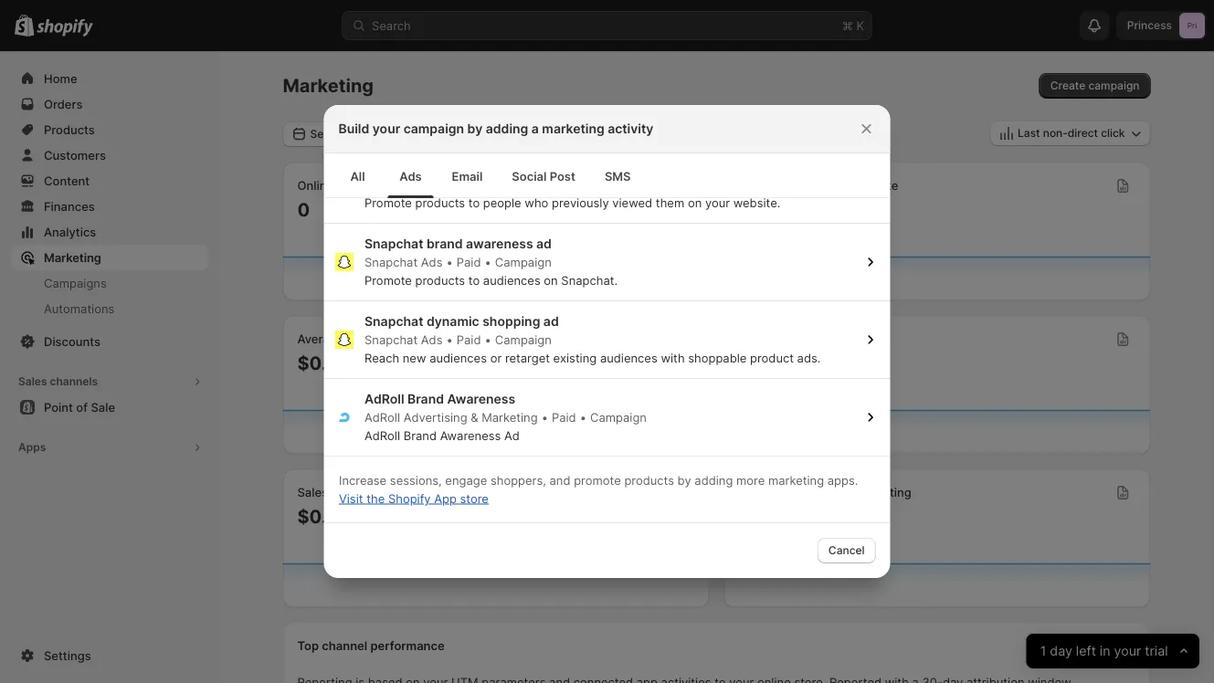 Task type: vqa. For each thing, say whether or not it's contained in the screenshot.


Task type: locate. For each thing, give the bounding box(es) containing it.
settings
[[44, 649, 91, 663]]

0 vertical spatial your
[[373, 121, 400, 137]]

products right promote
[[624, 473, 674, 488]]

online up website.
[[739, 179, 775, 193]]

audiences left with
[[600, 351, 657, 365]]

0 horizontal spatial online
[[297, 179, 334, 193]]

adroll down 'reach'
[[364, 392, 404, 407]]

adroll
[[364, 392, 404, 407], [364, 410, 400, 424], [364, 429, 400, 443]]

1 vertical spatial adding
[[694, 473, 733, 488]]

campaign for shopping
[[495, 333, 551, 347]]

campaign right the create
[[1089, 79, 1140, 92]]

orders attributed to marketing
[[739, 486, 912, 500]]

to right the
[[391, 486, 402, 500]]

awareness up &
[[447, 392, 515, 407]]

marketing up the build
[[283, 74, 374, 97]]

visit the shopify app store link
[[339, 492, 488, 506]]

attributed
[[331, 486, 388, 500], [781, 486, 837, 500]]

2 horizontal spatial store
[[778, 179, 807, 193]]

0 for online store sessions
[[297, 198, 310, 221]]

ad right shopping
[[543, 314, 559, 329]]

1 vertical spatial campaign
[[495, 333, 551, 347]]

paid inside snapchat dynamic shopping ad snapchat ads • paid • campaign reach new audiences or retarget existing audiences with shoppable product ads.
[[456, 333, 481, 347]]

snapchat left brand
[[364, 236, 423, 252]]

adding
[[486, 121, 529, 137], [694, 473, 733, 488]]

marketing
[[283, 74, 374, 97], [44, 250, 101, 265], [481, 410, 537, 424]]

online for 0
[[297, 179, 334, 193]]

ads down brand
[[421, 255, 442, 269]]

online
[[297, 179, 334, 193], [739, 179, 775, 193]]

attributed right orders
[[781, 486, 837, 500]]

1 vertical spatial products
[[415, 273, 465, 287]]

ads right all
[[400, 169, 422, 183]]

1 vertical spatial promote
[[364, 273, 412, 287]]

online store conversion rate
[[739, 179, 899, 193]]

2 attributed from the left
[[781, 486, 837, 500]]

0 vertical spatial awareness
[[447, 392, 515, 407]]

0 vertical spatial paid
[[456, 255, 481, 269]]

marketing inside increase sessions, engage shoppers, and promote products by adding more marketing apps. visit the shopify app store
[[768, 473, 824, 488]]

⌘
[[843, 18, 853, 32]]

0 vertical spatial on
[[688, 196, 702, 210]]

to up cancel
[[840, 486, 852, 500]]

marketing up ad
[[481, 410, 537, 424]]

value
[[381, 332, 411, 346]]

0 vertical spatial by
[[468, 121, 483, 137]]

paid for brand
[[456, 255, 481, 269]]

increase
[[339, 473, 386, 488]]

channels
[[50, 375, 98, 388]]

0 horizontal spatial 0
[[297, 198, 310, 221]]

2 horizontal spatial marketing
[[481, 410, 537, 424]]

orders
[[739, 486, 778, 500]]

marketing
[[542, 121, 605, 137], [768, 473, 824, 488], [405, 486, 462, 500], [855, 486, 912, 500]]

paid down "existing"
[[551, 410, 576, 424]]

store inside increase sessions, engage shoppers, and promote products by adding more marketing apps. visit the shopify app store
[[460, 492, 488, 506]]

0 vertical spatial adding
[[486, 121, 529, 137]]

new
[[402, 351, 426, 365]]

1 vertical spatial adroll
[[364, 410, 400, 424]]

ad inside snapchat brand awareness ad snapchat ads • paid • campaign promote products to audiences on snapchat.
[[536, 236, 551, 252]]

ad down who
[[536, 236, 551, 252]]

1 horizontal spatial attributed
[[781, 486, 837, 500]]

sessions,
[[390, 473, 442, 488]]

1 horizontal spatial sales
[[297, 486, 328, 500]]

adding left a
[[486, 121, 529, 137]]

sales left 'channels'
[[18, 375, 47, 388]]

snapchat dynamic shopping ad snapchat ads • paid • campaign reach new audiences or retarget existing audiences with shoppable product ads.
[[364, 314, 821, 365]]

1 horizontal spatial campaign
[[1089, 79, 1140, 92]]

by left more
[[677, 473, 691, 488]]

0 vertical spatial sales
[[18, 375, 47, 388]]

1 vertical spatial marketing
[[44, 250, 101, 265]]

awareness down &
[[440, 429, 501, 443]]

2 vertical spatial paid
[[551, 410, 576, 424]]

conversion
[[811, 179, 873, 193]]

1 online from the left
[[297, 179, 334, 193]]

snapchat down sessions
[[364, 255, 417, 269]]

promote
[[364, 196, 412, 210], [364, 273, 412, 287]]

3 adroll from the top
[[364, 429, 400, 443]]

campaign up promote
[[590, 410, 647, 424]]

products down "email"
[[415, 196, 465, 210]]

0 vertical spatial campaign
[[495, 255, 551, 269]]

sales left visit
[[297, 486, 328, 500]]

0 vertical spatial marketing
[[283, 74, 374, 97]]

paid inside snapchat brand awareness ad snapchat ads • paid • campaign promote products to audiences on snapchat.
[[456, 255, 481, 269]]

$0.00 down average
[[297, 352, 352, 374]]

advertising
[[403, 410, 467, 424]]

• up or
[[484, 333, 491, 347]]

• down "existing"
[[580, 410, 586, 424]]

1 vertical spatial campaign
[[404, 121, 464, 137]]

0 vertical spatial campaign
[[1089, 79, 1140, 92]]

$0.00
[[297, 352, 352, 374], [739, 352, 793, 374], [297, 505, 352, 528]]

automations link
[[11, 296, 208, 322]]

store down engage
[[460, 492, 488, 506]]

discounts
[[44, 334, 101, 349]]

your left '0%'
[[705, 196, 730, 210]]

brand
[[407, 392, 444, 407], [403, 429, 436, 443]]

ads up new in the bottom left of the page
[[421, 333, 442, 347]]

0 vertical spatial adroll
[[364, 392, 404, 407]]

visit
[[339, 492, 363, 506]]

sales channels button
[[11, 369, 208, 395]]

0 vertical spatial ads
[[400, 169, 422, 183]]

0 down orders
[[739, 505, 751, 528]]

2 promote from the top
[[364, 273, 412, 287]]

paid inside adroll brand awareness adroll advertising & marketing • paid • campaign adroll brand awareness ad
[[551, 410, 576, 424]]

products inside snapchat brand awareness ad snapchat ads • paid • campaign promote products to audiences on snapchat.
[[415, 273, 465, 287]]

0 horizontal spatial campaign
[[404, 121, 464, 137]]

your
[[373, 121, 400, 137], [705, 196, 730, 210]]

audiences inside snapchat brand awareness ad snapchat ads • paid • campaign promote products to audiences on snapchat.
[[483, 273, 540, 287]]

1 vertical spatial sales
[[297, 486, 328, 500]]

snapchat up value
[[364, 314, 423, 329]]

store up website.
[[778, 179, 807, 193]]

audiences down awareness on the left top of page
[[483, 273, 540, 287]]

2 vertical spatial ads
[[421, 333, 442, 347]]

adroll left advertising
[[364, 410, 400, 424]]

to down awareness on the left top of page
[[468, 273, 480, 287]]

4 snapchat from the top
[[364, 333, 417, 347]]

your right the build
[[373, 121, 400, 137]]

on
[[688, 196, 702, 210], [544, 273, 558, 287]]

1 attributed from the left
[[331, 486, 388, 500]]

0 horizontal spatial on
[[544, 273, 558, 287]]

store for 0%
[[778, 179, 807, 193]]

2 vertical spatial campaign
[[590, 410, 647, 424]]

paid down dynamic
[[456, 333, 481, 347]]

0 vertical spatial 0
[[297, 198, 310, 221]]

sessions
[[369, 179, 419, 193]]

to for orders attributed to marketing
[[840, 486, 852, 500]]

promote products to people who previously viewed them on your website.
[[364, 196, 780, 210]]

0
[[297, 198, 310, 221], [739, 505, 751, 528]]

promote down sessions
[[364, 196, 412, 210]]

campaign for awareness
[[495, 255, 551, 269]]

adding left more
[[694, 473, 733, 488]]

online left all
[[297, 179, 334, 193]]

to down "email"
[[468, 196, 480, 210]]

1 vertical spatial brand
[[403, 429, 436, 443]]

social post
[[512, 169, 576, 183]]

1 vertical spatial by
[[677, 473, 691, 488]]

snapchat
[[364, 236, 423, 252], [364, 255, 417, 269], [364, 314, 423, 329], [364, 333, 417, 347]]

1 vertical spatial your
[[705, 196, 730, 210]]

audiences
[[483, 273, 540, 287], [429, 351, 487, 365], [600, 351, 657, 365]]

paid down brand
[[456, 255, 481, 269]]

campaign down awareness on the left top of page
[[495, 255, 551, 269]]

0 horizontal spatial marketing
[[44, 250, 101, 265]]

average
[[297, 332, 344, 346]]

2 vertical spatial products
[[624, 473, 674, 488]]

attributed left shopify
[[331, 486, 388, 500]]

marketing up campaigns
[[44, 250, 101, 265]]

ads inside snapchat brand awareness ad snapchat ads • paid • campaign promote products to audiences on snapchat.
[[421, 255, 442, 269]]

• down awareness on the left top of page
[[484, 255, 491, 269]]

store left sessions
[[337, 179, 366, 193]]

0 vertical spatial promote
[[364, 196, 412, 210]]

snapchat up 'reach'
[[364, 333, 417, 347]]

1 vertical spatial ads
[[421, 255, 442, 269]]

by up "email"
[[468, 121, 483, 137]]

engage
[[445, 473, 487, 488]]

2 vertical spatial marketing
[[481, 410, 537, 424]]

ad
[[536, 236, 551, 252], [543, 314, 559, 329]]

sms
[[605, 169, 631, 183]]

$0.00 down increase
[[297, 505, 352, 528]]

home link
[[11, 66, 208, 91]]

1 horizontal spatial adding
[[694, 473, 733, 488]]

brand up advertising
[[407, 392, 444, 407]]

0 horizontal spatial store
[[337, 179, 366, 193]]

ad inside snapchat dynamic shopping ad snapchat ads • paid • campaign reach new audiences or retarget existing audiences with shoppable product ads.
[[543, 314, 559, 329]]

1 vertical spatial 0
[[739, 505, 751, 528]]

campaign inside snapchat brand awareness ad snapchat ads • paid • campaign promote products to audiences on snapchat.
[[495, 255, 551, 269]]

channel
[[322, 639, 368, 653]]

on left snapchat.
[[544, 273, 558, 287]]

awareness
[[447, 392, 515, 407], [440, 429, 501, 443]]

audiences down dynamic
[[429, 351, 487, 365]]

to
[[468, 196, 480, 210], [468, 273, 480, 287], [391, 486, 402, 500], [840, 486, 852, 500]]

1 vertical spatial on
[[544, 273, 558, 287]]

0 down online store sessions
[[297, 198, 310, 221]]

$0.00 for average order value
[[297, 352, 352, 374]]

1 horizontal spatial by
[[677, 473, 691, 488]]

campaign
[[1089, 79, 1140, 92], [404, 121, 464, 137]]

brand down advertising
[[403, 429, 436, 443]]

ads for dynamic
[[421, 333, 442, 347]]

1 vertical spatial paid
[[456, 333, 481, 347]]

marketing inside adroll brand awareness adroll advertising & marketing • paid • campaign adroll brand awareness ad
[[481, 410, 537, 424]]

2 vertical spatial adroll
[[364, 429, 400, 443]]

all button
[[331, 154, 384, 198]]

campaign inside snapchat dynamic shopping ad snapchat ads • paid • campaign reach new audiences or retarget existing audiences with shoppable product ads.
[[495, 333, 551, 347]]

1 horizontal spatial store
[[460, 492, 488, 506]]

tab list
[[331, 154, 883, 198]]

1 vertical spatial ad
[[543, 314, 559, 329]]

discounts link
[[11, 329, 208, 355]]

0 for orders attributed to marketing
[[739, 505, 751, 528]]

tab list inside build your campaign by adding a marketing activity dialog
[[331, 154, 883, 198]]

awareness
[[466, 236, 533, 252]]

•
[[446, 255, 453, 269], [484, 255, 491, 269], [446, 333, 453, 347], [484, 333, 491, 347], [541, 410, 548, 424], [580, 410, 586, 424]]

&
[[470, 410, 478, 424]]

0 vertical spatial ad
[[536, 236, 551, 252]]

on right 'them'
[[688, 196, 702, 210]]

apps
[[18, 441, 46, 454]]

0 vertical spatial products
[[415, 196, 465, 210]]

1 horizontal spatial your
[[705, 196, 730, 210]]

campaign up ads button
[[404, 121, 464, 137]]

activity
[[608, 121, 654, 137]]

adroll up increase
[[364, 429, 400, 443]]

2 adroll from the top
[[364, 410, 400, 424]]

ads inside button
[[400, 169, 422, 183]]

retarget
[[505, 351, 550, 365]]

products down brand
[[415, 273, 465, 287]]

promote inside snapchat brand awareness ad snapchat ads • paid • campaign promote products to audiences on snapchat.
[[364, 273, 412, 287]]

0 horizontal spatial attributed
[[331, 486, 388, 500]]

1 horizontal spatial 0
[[739, 505, 751, 528]]

campaign up retarget
[[495, 333, 551, 347]]

promote up value
[[364, 273, 412, 287]]

ads.
[[797, 351, 821, 365]]

ads inside snapchat dynamic shopping ad snapchat ads • paid • campaign reach new audiences or retarget existing audiences with shoppable product ads.
[[421, 333, 442, 347]]

tab list containing all
[[331, 154, 883, 198]]

shopping
[[482, 314, 540, 329]]

1 horizontal spatial online
[[739, 179, 775, 193]]

sales inside button
[[18, 375, 47, 388]]

existing
[[553, 351, 597, 365]]

or
[[490, 351, 501, 365]]

2 online from the left
[[739, 179, 775, 193]]

by inside increase sessions, engage shoppers, and promote products by adding more marketing apps. visit the shopify app store
[[677, 473, 691, 488]]

store
[[337, 179, 366, 193], [778, 179, 807, 193], [460, 492, 488, 506]]

rate
[[876, 179, 899, 193]]

0 horizontal spatial sales
[[18, 375, 47, 388]]



Task type: describe. For each thing, give the bounding box(es) containing it.
top channel performance
[[297, 639, 445, 653]]

1 adroll from the top
[[364, 392, 404, 407]]

order
[[347, 332, 378, 346]]

2 snapchat from the top
[[364, 255, 417, 269]]

$0.00 left ads.
[[739, 352, 793, 374]]

• down brand
[[446, 255, 453, 269]]

ad
[[504, 429, 519, 443]]

adroll brand awareness adroll advertising & marketing • paid • campaign adroll brand awareness ad
[[364, 392, 647, 443]]

sales for sales attributed to marketing
[[297, 486, 328, 500]]

automations
[[44, 302, 115, 316]]

cancel
[[829, 544, 865, 557]]

snapchat.
[[561, 273, 617, 287]]

attributed for $0.00
[[331, 486, 388, 500]]

1 snapchat from the top
[[364, 236, 423, 252]]

home
[[44, 71, 77, 85]]

social post button
[[497, 154, 590, 198]]

email
[[452, 169, 483, 183]]

apps.
[[827, 473, 858, 488]]

ad for snapchat brand awareness ad
[[536, 236, 551, 252]]

shopify image
[[37, 19, 93, 37]]

all
[[350, 169, 365, 183]]

sms button
[[590, 154, 646, 198]]

email button
[[437, 154, 497, 198]]

ads button
[[384, 154, 437, 198]]

campaigns link
[[11, 271, 208, 296]]

⌘ k
[[843, 18, 865, 32]]

campaign inside build your campaign by adding a marketing activity dialog
[[404, 121, 464, 137]]

online store sessions
[[297, 179, 419, 193]]

1 vertical spatial awareness
[[440, 429, 501, 443]]

1 horizontal spatial on
[[688, 196, 702, 210]]

create campaign
[[1051, 79, 1140, 92]]

0 horizontal spatial adding
[[486, 121, 529, 137]]

sales channels
[[18, 375, 98, 388]]

shoppable
[[688, 351, 747, 365]]

1 horizontal spatial marketing
[[283, 74, 374, 97]]

marketing inside marketing link
[[44, 250, 101, 265]]

0 horizontal spatial your
[[373, 121, 400, 137]]

and
[[549, 473, 570, 488]]

promote
[[574, 473, 621, 488]]

performance
[[370, 639, 445, 653]]

campaign inside adroll brand awareness adroll advertising & marketing • paid • campaign adroll brand awareness ad
[[590, 410, 647, 424]]

k
[[857, 18, 865, 32]]

shopify
[[388, 492, 431, 506]]

post
[[550, 169, 576, 183]]

to inside snapchat brand awareness ad snapchat ads • paid • campaign promote products to audiences on snapchat.
[[468, 273, 480, 287]]

search
[[372, 18, 411, 32]]

with
[[661, 351, 685, 365]]

average order value
[[297, 332, 411, 346]]

them
[[656, 196, 684, 210]]

apps button
[[11, 435, 208, 461]]

cancel button
[[818, 538, 876, 564]]

on inside snapchat brand awareness ad snapchat ads • paid • campaign promote products to audiences on snapchat.
[[544, 273, 558, 287]]

increase sessions, engage shoppers, and promote products by adding more marketing apps. visit the shopify app store
[[339, 473, 858, 506]]

app
[[434, 492, 456, 506]]

0%
[[739, 198, 767, 221]]

to for sales attributed to marketing
[[391, 486, 402, 500]]

build
[[339, 121, 370, 137]]

sales for sales channels
[[18, 375, 47, 388]]

shoppers,
[[490, 473, 546, 488]]

build your campaign by adding a marketing activity
[[339, 121, 654, 137]]

social
[[512, 169, 547, 183]]

previously
[[552, 196, 609, 210]]

dynamic
[[426, 314, 479, 329]]

$0.00 for sales attributed to marketing
[[297, 505, 352, 528]]

product
[[750, 351, 794, 365]]

snapchat brand awareness ad snapchat ads • paid • campaign promote products to audiences on snapchat.
[[364, 236, 617, 287]]

0 vertical spatial brand
[[407, 392, 444, 407]]

build your campaign by adding a marketing activity dialog
[[0, 0, 1215, 578]]

3 snapchat from the top
[[364, 314, 423, 329]]

marketing link
[[11, 245, 208, 271]]

paid for dynamic
[[456, 333, 481, 347]]

reach
[[364, 351, 399, 365]]

website.
[[733, 196, 780, 210]]

products inside increase sessions, engage shoppers, and promote products by adding more marketing apps. visit the shopify app store
[[624, 473, 674, 488]]

• down retarget
[[541, 410, 548, 424]]

people
[[483, 196, 521, 210]]

campaigns
[[44, 276, 107, 290]]

create
[[1051, 79, 1086, 92]]

a
[[532, 121, 539, 137]]

to for promote products to people who previously viewed them on your website.
[[468, 196, 480, 210]]

create campaign button
[[1040, 73, 1151, 99]]

settings link
[[11, 643, 208, 669]]

sales attributed to marketing
[[297, 486, 462, 500]]

ads for brand
[[421, 255, 442, 269]]

campaign inside create campaign button
[[1089, 79, 1140, 92]]

attributed for 0
[[781, 486, 837, 500]]

more
[[736, 473, 765, 488]]

top
[[297, 639, 319, 653]]

online for 0%
[[739, 179, 775, 193]]

who
[[524, 196, 548, 210]]

store for 0
[[337, 179, 366, 193]]

1 promote from the top
[[364, 196, 412, 210]]

adding inside increase sessions, engage shoppers, and promote products by adding more marketing apps. visit the shopify app store
[[694, 473, 733, 488]]

• down dynamic
[[446, 333, 453, 347]]

0 horizontal spatial by
[[468, 121, 483, 137]]

viewed
[[612, 196, 652, 210]]

the
[[366, 492, 385, 506]]

ad for snapchat dynamic shopping ad
[[543, 314, 559, 329]]

brand
[[426, 236, 462, 252]]



